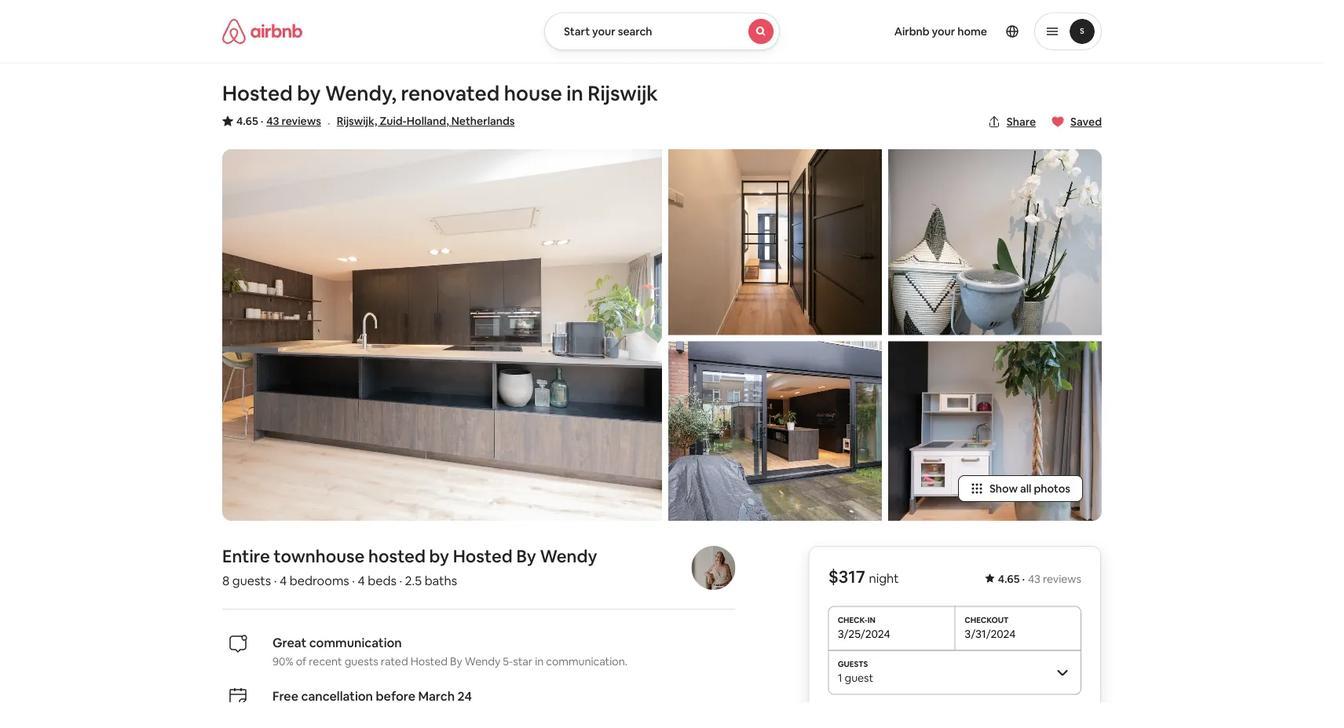 Task type: locate. For each thing, give the bounding box(es) containing it.
hosted inside great communication 90% of recent guests rated hosted by wendy 5-star in communication.
[[411, 654, 448, 669]]

by
[[297, 80, 321, 106], [429, 545, 449, 567]]

hosted by wendy, renovated house in rijswijk
[[222, 80, 658, 106]]

your inside airbnb your home link
[[932, 24, 956, 38]]

2 horizontal spatial hosted
[[453, 545, 513, 567]]

1 horizontal spatial 4
[[358, 572, 365, 588]]

1 horizontal spatial by
[[429, 545, 449, 567]]

your right start
[[592, 24, 616, 38]]

1 your from the left
[[592, 24, 616, 38]]

0 horizontal spatial in
[[535, 654, 544, 669]]

start
[[564, 24, 590, 38]]

1 vertical spatial 4.65
[[998, 572, 1020, 586]]

4.65 · 43 reviews left rijswijk,
[[236, 114, 321, 128]]

2 your from the left
[[932, 24, 956, 38]]

wendy,
[[325, 80, 397, 106]]

4.65 · 43 reviews
[[236, 114, 321, 128], [998, 572, 1082, 586]]

by up the 43 reviews button
[[297, 80, 321, 106]]

learn more about the host, hosted by wendy. image
[[692, 546, 736, 590], [692, 546, 736, 590]]

1
[[838, 671, 843, 685]]

guests down communication
[[345, 654, 379, 669]]

3/31/2024
[[965, 627, 1016, 641]]

2 vertical spatial hosted
[[411, 654, 448, 669]]

4 left beds
[[358, 572, 365, 588]]

0 horizontal spatial hosted
[[222, 80, 293, 106]]

0 vertical spatial reviews
[[282, 114, 321, 128]]

by
[[450, 654, 463, 669]]

$317
[[829, 566, 866, 588]]

0 vertical spatial in
[[567, 80, 584, 106]]

1 horizontal spatial 43
[[1028, 572, 1041, 586]]

baths
[[425, 572, 457, 588]]

0 vertical spatial hosted
[[222, 80, 293, 106]]

0 vertical spatial by
[[297, 80, 321, 106]]

4 left bedrooms in the left bottom of the page
[[280, 572, 287, 588]]

$317 night
[[829, 566, 899, 588]]

1 vertical spatial by
[[429, 545, 449, 567]]

in right house
[[567, 80, 584, 106]]

rijswijk
[[588, 80, 658, 106]]

hosted up baths
[[453, 545, 513, 567]]

0 horizontal spatial 4.65 · 43 reviews
[[236, 114, 321, 128]]

1 vertical spatial in
[[535, 654, 544, 669]]

start your search
[[564, 24, 653, 38]]

4
[[280, 572, 287, 588], [358, 572, 365, 588]]

1 vertical spatial 4.65 · 43 reviews
[[998, 572, 1082, 586]]

1 horizontal spatial reviews
[[1043, 572, 1082, 586]]

of
[[296, 654, 307, 669]]

guests down 'entire'
[[232, 572, 271, 588]]

0 horizontal spatial by
[[297, 80, 321, 106]]

saved button
[[1046, 108, 1109, 135]]

4.65 · 43 reviews up 3/31/2024 on the bottom of page
[[998, 572, 1082, 586]]

0 horizontal spatial 4.65
[[236, 114, 258, 128]]

1 horizontal spatial guests
[[345, 654, 379, 669]]

1 horizontal spatial your
[[932, 24, 956, 38]]

renovated
[[401, 80, 500, 106]]

saved
[[1071, 115, 1102, 129]]

your
[[592, 24, 616, 38], [932, 24, 956, 38]]

0 vertical spatial 4.65 · 43 reviews
[[236, 114, 321, 128]]

1 vertical spatial 43
[[1028, 572, 1041, 586]]

share
[[1007, 115, 1036, 129]]

show
[[990, 482, 1018, 496]]

in right star
[[535, 654, 544, 669]]

hosted left by
[[411, 654, 448, 669]]

1 vertical spatial hosted
[[453, 545, 513, 567]]

bedrooms
[[290, 572, 349, 588]]

hosted up the 43 reviews button
[[222, 80, 293, 106]]

0 horizontal spatial your
[[592, 24, 616, 38]]

Start your search search field
[[544, 13, 780, 50]]

great
[[273, 634, 307, 651]]

hosted by wendy, renovated house in rijswijk image 2 image
[[669, 149, 882, 335]]

4.65 up 3/31/2024 on the bottom of page
[[998, 572, 1020, 586]]

wendy
[[465, 654, 501, 669]]

4.65
[[236, 114, 258, 128], [998, 572, 1020, 586]]

0 horizontal spatial 4
[[280, 572, 287, 588]]

night
[[869, 570, 899, 587]]

by up baths
[[429, 545, 449, 567]]

in
[[567, 80, 584, 106], [535, 654, 544, 669]]

43
[[267, 114, 279, 128], [1028, 572, 1041, 586]]

4.65 left the 43 reviews button
[[236, 114, 258, 128]]

recent
[[309, 654, 342, 669]]

1 guest button
[[829, 650, 1082, 694]]

all
[[1021, 482, 1032, 496]]

your left home
[[932, 24, 956, 38]]

by wendy
[[517, 545, 597, 567]]

your inside start your search button
[[592, 24, 616, 38]]

0 vertical spatial 43
[[267, 114, 279, 128]]

show all photos button
[[959, 475, 1083, 502]]

guests
[[232, 572, 271, 588], [345, 654, 379, 669]]

1 horizontal spatial in
[[567, 80, 584, 106]]

search
[[618, 24, 653, 38]]

0 vertical spatial guests
[[232, 572, 271, 588]]

1 horizontal spatial hosted
[[411, 654, 448, 669]]

reviews
[[282, 114, 321, 128], [1043, 572, 1082, 586]]

hosted
[[222, 80, 293, 106], [453, 545, 513, 567], [411, 654, 448, 669]]

1 vertical spatial reviews
[[1043, 572, 1082, 586]]

airbnb your home
[[895, 24, 988, 38]]

·
[[261, 114, 263, 128], [328, 114, 331, 130], [1023, 572, 1025, 586], [274, 572, 277, 588], [352, 572, 355, 588], [399, 572, 402, 588]]

· inside the · rijswijk, zuid-holland, netherlands
[[328, 114, 331, 130]]

1 vertical spatial guests
[[345, 654, 379, 669]]

0 horizontal spatial guests
[[232, 572, 271, 588]]

guest
[[845, 671, 874, 685]]

1 4 from the left
[[280, 572, 287, 588]]



Task type: describe. For each thing, give the bounding box(es) containing it.
airbnb
[[895, 24, 930, 38]]

hosted
[[369, 545, 426, 567]]

rijswijk,
[[337, 114, 377, 128]]

0 horizontal spatial reviews
[[282, 114, 321, 128]]

communication
[[309, 634, 402, 651]]

0 horizontal spatial 43
[[267, 114, 279, 128]]

hosted by wendy, renovated house in rijswijk image 5 image
[[889, 341, 1102, 521]]

hosted by wendy, renovated house in rijswijk image 1 image
[[222, 149, 662, 521]]

communication.
[[546, 654, 628, 669]]

by inside entire townhouse hosted by hosted by wendy 8 guests · 4 bedrooms · 4 beds · 2.5 baths
[[429, 545, 449, 567]]

43 reviews button
[[267, 113, 321, 129]]

1 horizontal spatial 4.65
[[998, 572, 1020, 586]]

townhouse
[[274, 545, 365, 567]]

netherlands
[[452, 114, 515, 128]]

home
[[958, 24, 988, 38]]

hosted by wendy, renovated house in rijswijk image 4 image
[[889, 149, 1102, 335]]

2 4 from the left
[[358, 572, 365, 588]]

holland,
[[407, 114, 449, 128]]

profile element
[[799, 0, 1102, 63]]

your for airbnb
[[932, 24, 956, 38]]

entire townhouse hosted by hosted by wendy 8 guests · 4 bedrooms · 4 beds · 2.5 baths
[[222, 545, 597, 588]]

beds
[[368, 572, 397, 588]]

90%
[[273, 654, 294, 669]]

in inside great communication 90% of recent guests rated hosted by wendy 5-star in communication.
[[535, 654, 544, 669]]

hosted inside entire townhouse hosted by hosted by wendy 8 guests · 4 bedrooms · 4 beds · 2.5 baths
[[453, 545, 513, 567]]

1 horizontal spatial 4.65 · 43 reviews
[[998, 572, 1082, 586]]

great communication 90% of recent guests rated hosted by wendy 5-star in communication.
[[273, 634, 628, 669]]

2.5
[[405, 572, 422, 588]]

hosted by wendy, renovated house in rijswijk image 3 image
[[669, 341, 882, 521]]

star
[[513, 654, 533, 669]]

photos
[[1034, 482, 1071, 496]]

guests inside great communication 90% of recent guests rated hosted by wendy 5-star in communication.
[[345, 654, 379, 669]]

8
[[222, 572, 230, 588]]

airbnb your home link
[[885, 15, 997, 48]]

rated
[[381, 654, 408, 669]]

show all photos
[[990, 482, 1071, 496]]

start your search button
[[544, 13, 780, 50]]

3/25/2024
[[838, 627, 891, 641]]

guests inside entire townhouse hosted by hosted by wendy 8 guests · 4 bedrooms · 4 beds · 2.5 baths
[[232, 572, 271, 588]]

5-
[[503, 654, 513, 669]]

your for start
[[592, 24, 616, 38]]

entire
[[222, 545, 270, 567]]

share button
[[982, 108, 1043, 135]]

· rijswijk, zuid-holland, netherlands
[[328, 114, 515, 130]]

house
[[504, 80, 562, 106]]

rijswijk, zuid-holland, netherlands button
[[337, 112, 515, 130]]

1 guest
[[838, 671, 874, 685]]

zuid-
[[380, 114, 407, 128]]

0 vertical spatial 4.65
[[236, 114, 258, 128]]



Task type: vqa. For each thing, say whether or not it's contained in the screenshot.
· in · Rijswijk, Zuid-Holland, Netherlands
yes



